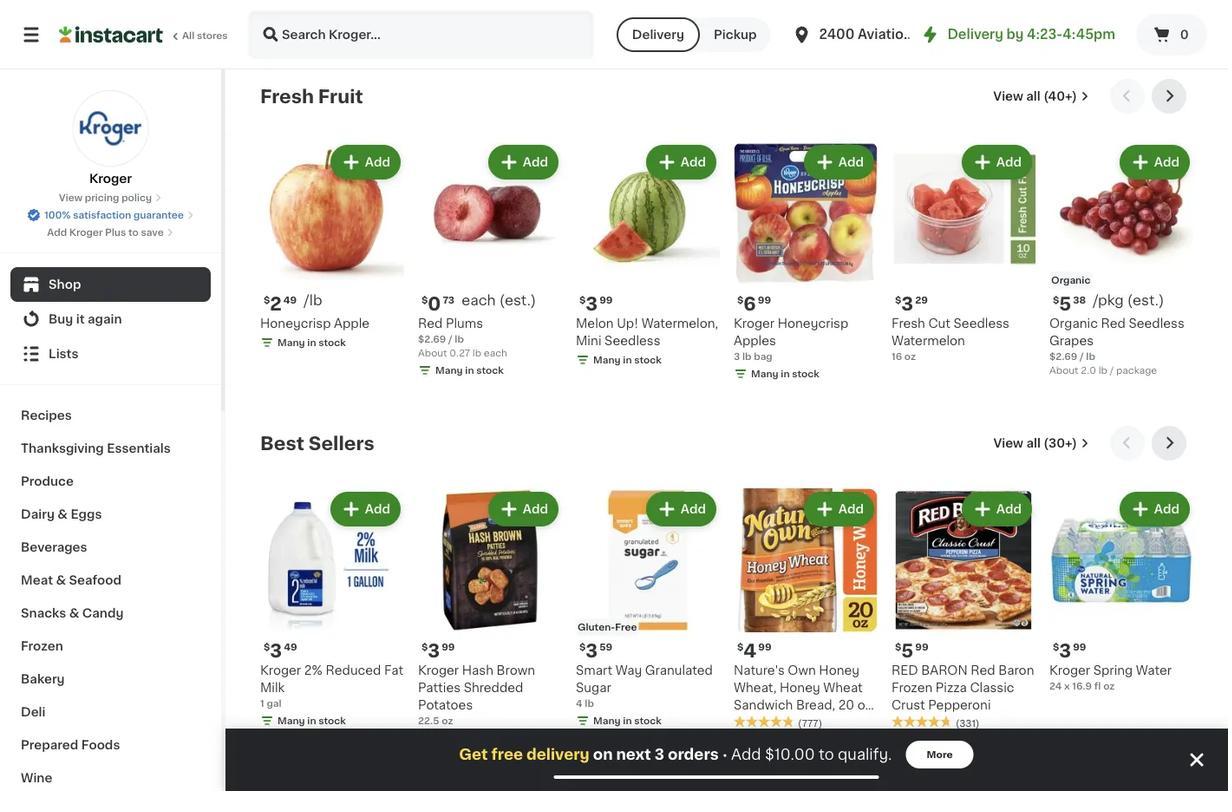 Task type: describe. For each thing, give the bounding box(es) containing it.
shredded
[[464, 682, 524, 694]]

wheat,
[[734, 682, 777, 694]]

add button for kroger spring water
[[1122, 494, 1189, 525]]

seedless inside melon up! watermelon, mini seedless
[[605, 335, 661, 347]]

best sellers
[[260, 434, 375, 453]]

snacks & candy link
[[10, 597, 211, 630]]

2
[[270, 295, 282, 313]]

20.6
[[892, 732, 914, 742]]

orders
[[668, 748, 719, 762]]

again
[[88, 313, 122, 325]]

oz inside kroger hash brown patties shredded potatoes 22.5 oz
[[442, 716, 453, 726]]

plums
[[446, 318, 483, 330]]

many down 20.6 oz
[[910, 750, 937, 759]]

0 vertical spatial each
[[462, 293, 496, 307]]

many down mini
[[594, 355, 621, 365]]

seedless for red
[[1129, 318, 1185, 330]]

6
[[744, 295, 757, 313]]

99 for kroger honeycrisp apples
[[758, 296, 772, 305]]

produce link
[[10, 465, 211, 498]]

melon up! watermelon, mini seedless
[[576, 318, 719, 347]]

20 oz
[[734, 732, 761, 742]]

many in stock down kroger 2% reduced fat milk 1 gal
[[278, 716, 346, 726]]

many in stock down 20.6 oz
[[910, 750, 978, 759]]

package
[[1117, 366, 1158, 375]]

stock down smart way granulated sugar 4 lb
[[635, 716, 662, 726]]

many down honeycrisp apple
[[278, 338, 305, 348]]

/pkg (est.)
[[1094, 293, 1165, 307]]

1 vertical spatial view
[[59, 193, 82, 203]]

lb inside smart way granulated sugar 4 lb
[[585, 699, 594, 709]]

kroger logo image
[[72, 90, 149, 167]]

lb inside kroger honeycrisp apples 3 lb bag
[[743, 352, 752, 361]]

stock down honeycrisp apple
[[319, 338, 346, 348]]

beverages
[[21, 542, 87, 554]]

oz right the 20.6
[[916, 732, 928, 742]]

oz inside fresh cut seedless watermelon 16 oz
[[905, 352, 916, 361]]

sponsored badge image for 5
[[892, 766, 945, 776]]

$ 5 38
[[1054, 295, 1087, 313]]

$ for kroger honeycrisp apples
[[738, 296, 744, 305]]

many down bag on the top right
[[752, 369, 779, 379]]

0.27
[[450, 348, 470, 358]]

(30+)
[[1044, 437, 1078, 450]]

pickup
[[714, 29, 757, 41]]

instacart logo image
[[59, 24, 163, 45]]

item carousel region containing best sellers
[[260, 426, 1194, 788]]

3 for kroger hash brown patties shredded potatoes
[[428, 642, 440, 660]]

save
[[141, 228, 164, 237]]

add button for honeycrisp apple
[[332, 147, 399, 178]]

delivery by 4:23-4:45pm link
[[920, 24, 1116, 45]]

$2.69 inside the organic red seedless grapes $2.69 / lb about 2.0 lb / package
[[1050, 352, 1078, 361]]

kroger 2% reduced fat milk 1 gal
[[260, 665, 404, 709]]

many up on
[[594, 716, 621, 726]]

add kroger plus to save
[[47, 228, 164, 237]]

$2.49 per pound element
[[260, 292, 404, 315]]

$ 0 73
[[422, 295, 455, 313]]

grapes
[[1050, 335, 1094, 347]]

$ for nature's own honey wheat, honey wheat sandwich bread, 20 oz loaf
[[738, 643, 744, 652]]

$ inside $ 0 73
[[422, 296, 428, 305]]

add button for kroger honeycrisp apples
[[806, 147, 873, 178]]

red inside the organic red seedless grapes $2.69 / lb about 2.0 lb / package
[[1102, 318, 1126, 330]]

guarantee
[[134, 210, 184, 220]]

red baron red baron frozen pizza classic crust pepperoni
[[892, 665, 1035, 712]]

kroger honeycrisp apples 3 lb bag
[[734, 318, 849, 361]]

1 vertical spatial /
[[1080, 352, 1085, 361]]

red plums $2.69 / lb about 0.27 lb each
[[418, 318, 508, 358]]

38
[[1074, 296, 1087, 305]]

nature's own honey wheat, honey wheat sandwich bread, 20 oz loaf
[[734, 665, 872, 729]]

99 for melon up! watermelon, mini seedless
[[600, 296, 613, 305]]

3 for kroger 2% reduced fat milk
[[270, 642, 282, 660]]

baron
[[922, 665, 968, 677]]

policy
[[122, 193, 152, 203]]

many in stock down honeycrisp apple
[[278, 338, 346, 348]]

$ 3 99 for melon up! watermelon, mini seedless
[[580, 295, 613, 313]]

view for fresh fruit
[[994, 90, 1024, 102]]

stock down kroger 2% reduced fat milk 1 gal
[[319, 716, 346, 726]]

Search field
[[250, 12, 593, 57]]

best
[[260, 434, 305, 453]]

wine
[[21, 772, 52, 785]]

all stores link
[[59, 10, 229, 59]]

16.9
[[1073, 682, 1093, 691]]

sandwich
[[734, 699, 794, 712]]

3 for fresh cut seedless watermelon
[[902, 295, 914, 313]]

x
[[1065, 682, 1071, 691]]

4:45pm
[[1063, 28, 1116, 41]]

$ inside $ 5 38
[[1054, 296, 1060, 305]]

bakery
[[21, 673, 65, 686]]

5 for $ 5 38
[[1060, 295, 1072, 313]]

& for dairy
[[58, 509, 68, 521]]

stock down (777)
[[793, 750, 820, 759]]

99 for red baron red baron frozen pizza classic crust pepperoni
[[916, 643, 929, 652]]

oz inside the nature's own honey wheat, honey wheat sandwich bread, 20 oz loaf
[[858, 699, 872, 712]]

/ inside red plums $2.69 / lb about 0.27 lb each
[[449, 335, 453, 344]]

pickup button
[[700, 17, 771, 52]]

1 vertical spatial honey
[[780, 682, 821, 694]]

product group containing 2
[[260, 141, 404, 353]]

add for red plums
[[523, 156, 548, 168]]

0 button
[[1137, 14, 1208, 56]]

baron
[[999, 665, 1035, 677]]

(est.) for 5
[[1128, 293, 1165, 307]]

(est.) for 0
[[500, 293, 537, 307]]

milk
[[260, 682, 285, 694]]

delivery
[[527, 748, 590, 762]]

view for best sellers
[[994, 437, 1024, 450]]

sponsored badge image for 4
[[734, 766, 787, 776]]

lb right 2.0
[[1099, 366, 1108, 375]]

lb right 0.27
[[473, 348, 482, 358]]

watermelon,
[[642, 318, 719, 330]]

qualify.
[[838, 748, 893, 762]]

organic for organic
[[1052, 276, 1091, 285]]

reduced
[[326, 665, 381, 677]]

$ for fresh cut seedless watermelon
[[896, 296, 902, 305]]

(40+)
[[1044, 90, 1078, 102]]

0 inside button
[[1181, 29, 1190, 41]]

bread,
[[797, 699, 836, 712]]

organic for organic red seedless grapes $2.69 / lb about 2.0 lb / package
[[1050, 318, 1099, 330]]

$5.38 per package (estimated) element
[[1050, 292, 1194, 315]]

$10.00
[[765, 748, 815, 762]]

kroger down "satisfaction"
[[69, 228, 103, 237]]

73
[[443, 296, 455, 305]]

meat & seafood
[[21, 575, 122, 587]]

3 for smart way granulated sugar
[[586, 642, 598, 660]]

seafood
[[69, 575, 122, 587]]

product group containing 0
[[418, 141, 562, 381]]

more button
[[907, 741, 974, 769]]

many in stock down 0.27
[[436, 366, 504, 375]]

•
[[723, 748, 728, 762]]

add for melon up! watermelon, mini seedless
[[681, 156, 706, 168]]

prepared
[[21, 739, 78, 752]]

main content containing fresh fruit
[[226, 58, 1229, 791]]

fresh for fresh fruit
[[260, 87, 314, 105]]

all for 5
[[1027, 437, 1041, 450]]

add button for kroger 2% reduced fat milk
[[332, 494, 399, 525]]

fresh for fresh cut seedless watermelon 16 oz
[[892, 318, 926, 330]]

classic
[[971, 682, 1015, 694]]

$ for red baron red baron frozen pizza classic crust pepperoni
[[896, 643, 902, 652]]

gal
[[267, 699, 282, 709]]

$ for melon up! watermelon, mini seedless
[[580, 296, 586, 305]]

snacks & candy
[[21, 607, 124, 620]]

frozen link
[[10, 630, 211, 663]]

kroger link
[[72, 90, 149, 187]]

4 inside smart way granulated sugar 4 lb
[[576, 699, 583, 709]]

99 for kroger spring water
[[1074, 643, 1087, 652]]

many in stock down (777)
[[752, 750, 820, 759]]

each (est.)
[[462, 293, 537, 307]]

recipes
[[21, 410, 72, 422]]

to inside treatment tracker modal dialog
[[819, 748, 835, 762]]

delivery for delivery by 4:23-4:45pm
[[948, 28, 1004, 41]]

prepared foods
[[21, 739, 120, 752]]

fl
[[1095, 682, 1102, 691]]

0 vertical spatial honey
[[820, 665, 860, 677]]

lb up 2.0
[[1087, 352, 1096, 361]]

more
[[927, 750, 954, 760]]

melon
[[576, 318, 614, 330]]

24
[[1050, 682, 1063, 691]]

sugar
[[576, 682, 612, 694]]

0 horizontal spatial 20
[[734, 732, 747, 742]]

1 honeycrisp from the left
[[260, 318, 331, 330]]

beverages link
[[10, 531, 211, 564]]

$ 3 99 for kroger spring water
[[1054, 642, 1087, 660]]



Task type: vqa. For each thing, say whether or not it's contained in the screenshot.
digits
no



Task type: locate. For each thing, give the bounding box(es) containing it.
$2.69 down grapes
[[1050, 352, 1078, 361]]

$ up red
[[896, 643, 902, 652]]

$ for kroger spring water
[[1054, 643, 1060, 652]]

sponsored badge image inside the product group
[[734, 766, 787, 776]]

$ inside $ 3 49
[[264, 643, 270, 652]]

3 for melon up! watermelon, mini seedless
[[586, 295, 598, 313]]

2%
[[304, 665, 323, 677]]

delivery
[[948, 28, 1004, 41], [632, 29, 685, 41]]

red up classic
[[971, 665, 996, 677]]

free
[[492, 748, 523, 762]]

stock down kroger honeycrisp apples 3 lb bag
[[793, 369, 820, 379]]

1 horizontal spatial 20
[[839, 699, 855, 712]]

all left "(30+)"
[[1027, 437, 1041, 450]]

$ inside $ 6 99
[[738, 296, 744, 305]]

many down 20 oz on the bottom right
[[752, 750, 779, 759]]

sponsored badge image down $10.00
[[734, 766, 787, 776]]

1 horizontal spatial about
[[1050, 366, 1079, 375]]

delivery by 4:23-4:45pm
[[948, 28, 1116, 41]]

kroger hash brown patties shredded potatoes 22.5 oz
[[418, 665, 535, 726]]

2 horizontal spatial /
[[1111, 366, 1114, 375]]

add button for fresh cut seedless watermelon
[[964, 147, 1031, 178]]

add button for smart way granulated sugar
[[648, 494, 715, 525]]

$ 3 99 up melon at the left of the page
[[580, 295, 613, 313]]

2 (est.) from the left
[[1128, 293, 1165, 307]]

/
[[449, 335, 453, 344], [1080, 352, 1085, 361], [1111, 366, 1114, 375]]

sellers
[[309, 434, 375, 453]]

lb down sugar
[[585, 699, 594, 709]]

& right meat
[[56, 575, 66, 587]]

5 for $ 5 99
[[902, 642, 914, 660]]

$ for kroger 2% reduced fat milk
[[264, 643, 270, 652]]

deli link
[[10, 696, 211, 729]]

delivery left by
[[948, 28, 1004, 41]]

(est.) up red plums $2.69 / lb about 0.27 lb each at the left top of the page
[[500, 293, 537, 307]]

$ inside $ 2 49
[[264, 296, 270, 305]]

1 vertical spatial organic
[[1050, 318, 1099, 330]]

pizza
[[936, 682, 968, 694]]

1 vertical spatial 5
[[902, 642, 914, 660]]

0 vertical spatial view
[[994, 90, 1024, 102]]

product group
[[260, 141, 404, 353], [418, 141, 562, 381], [576, 141, 720, 371], [734, 141, 878, 384], [892, 141, 1036, 364], [1050, 141, 1194, 378], [260, 489, 404, 732], [418, 489, 562, 728], [576, 489, 720, 732], [734, 489, 878, 781], [892, 489, 1036, 781], [1050, 489, 1194, 693]]

1 vertical spatial frozen
[[892, 682, 933, 694]]

0 horizontal spatial 5
[[902, 642, 914, 660]]

$2.69 inside red plums $2.69 / lb about 0.27 lb each
[[418, 335, 446, 344]]

99 inside $ 6 99
[[758, 296, 772, 305]]

all stores
[[182, 31, 228, 40]]

(est.)
[[500, 293, 537, 307], [1128, 293, 1165, 307]]

many in stock down bag on the top right
[[752, 369, 820, 379]]

meat & seafood link
[[10, 564, 211, 597]]

many in stock down melon up! watermelon, mini seedless
[[594, 355, 662, 365]]

view inside "popup button"
[[994, 90, 1024, 102]]

2400 aviation dr button
[[792, 10, 932, 59]]

59
[[600, 643, 613, 652]]

49 up 'milk'
[[284, 643, 297, 652]]

$ left 29
[[896, 296, 902, 305]]

2 vertical spatial &
[[69, 607, 79, 620]]

1 vertical spatial each
[[484, 348, 508, 358]]

potatoes
[[418, 699, 473, 712]]

bag
[[754, 352, 773, 361]]

many in stock
[[278, 338, 346, 348], [594, 355, 662, 365], [436, 366, 504, 375], [752, 369, 820, 379], [278, 716, 346, 726], [594, 716, 662, 726], [752, 750, 820, 759], [910, 750, 978, 759]]

1 (est.) from the left
[[500, 293, 537, 307]]

1 vertical spatial &
[[56, 575, 66, 587]]

lb up 0.27
[[455, 335, 464, 344]]

1 vertical spatial 0
[[428, 295, 441, 313]]

delivery for delivery
[[632, 29, 685, 41]]

(est.) inside $5.38 per package (estimated) element
[[1128, 293, 1165, 307]]

to
[[128, 228, 139, 237], [819, 748, 835, 762]]

2400 aviation dr
[[820, 28, 932, 41]]

1 vertical spatial 20
[[734, 732, 747, 742]]

/ right 2.0
[[1111, 366, 1114, 375]]

2 item carousel region from the top
[[260, 426, 1194, 788]]

1 vertical spatial 4
[[576, 699, 583, 709]]

5 inside $5.38 per package (estimated) element
[[1060, 295, 1072, 313]]

0 horizontal spatial honeycrisp
[[260, 318, 331, 330]]

0 vertical spatial 20
[[839, 699, 855, 712]]

3 up melon at the left of the page
[[586, 295, 598, 313]]

honeycrisp inside kroger honeycrisp apples 3 lb bag
[[778, 318, 849, 330]]

nature's
[[734, 665, 785, 677]]

smart way granulated sugar 4 lb
[[576, 665, 713, 709]]

about left 0.27
[[418, 348, 447, 358]]

oz down the wheat
[[858, 699, 872, 712]]

4 up nature's
[[744, 642, 757, 660]]

organic inside the organic red seedless grapes $2.69 / lb about 2.0 lb / package
[[1050, 318, 1099, 330]]

add for kroger spring water
[[1155, 503, 1180, 516]]

99 for nature's own honey wheat, honey wheat sandwich bread, 20 oz loaf
[[759, 643, 772, 652]]

shop
[[49, 279, 81, 291]]

99 up red
[[916, 643, 929, 652]]

$ for smart way granulated sugar
[[580, 643, 586, 652]]

fruit
[[318, 87, 363, 105]]

/ up 2.0
[[1080, 352, 1085, 361]]

each inside red plums $2.69 / lb about 0.27 lb each
[[484, 348, 508, 358]]

1 horizontal spatial (est.)
[[1128, 293, 1165, 307]]

add inside treatment tracker modal dialog
[[732, 748, 762, 762]]

get free delivery on next 3 orders • add $10.00 to qualify.
[[459, 748, 893, 762]]

1 horizontal spatial 5
[[1060, 295, 1072, 313]]

organic up grapes
[[1050, 318, 1099, 330]]

0 horizontal spatial about
[[418, 348, 447, 358]]

$ 2 49
[[264, 295, 297, 313]]

1 horizontal spatial 0
[[1181, 29, 1190, 41]]

$ inside the $ 3 29
[[896, 296, 902, 305]]

fresh down the $ 3 29
[[892, 318, 926, 330]]

spring
[[1094, 665, 1134, 677]]

buy
[[49, 313, 73, 325]]

add button for kroger hash brown patties shredded potatoes
[[490, 494, 557, 525]]

dairy & eggs link
[[10, 498, 211, 531]]

kroger up view pricing policy link
[[89, 173, 132, 185]]

stock down red plums $2.69 / lb about 0.27 lb each at the left top of the page
[[477, 366, 504, 375]]

99 inside $ 4 99
[[759, 643, 772, 652]]

100%
[[44, 210, 71, 220]]

add button for red plums
[[490, 147, 557, 178]]

sponsored badge image
[[734, 766, 787, 776], [892, 766, 945, 776]]

all
[[182, 31, 195, 40]]

0 vertical spatial &
[[58, 509, 68, 521]]

5 up red
[[902, 642, 914, 660]]

sponsored badge image down the more
[[892, 766, 945, 776]]

$ 3 99 for kroger hash brown patties shredded potatoes
[[422, 642, 455, 660]]

0 vertical spatial /
[[449, 335, 453, 344]]

5 left 38
[[1060, 295, 1072, 313]]

1 horizontal spatial 4
[[744, 642, 757, 660]]

1 vertical spatial fresh
[[892, 318, 926, 330]]

item carousel region containing fresh fruit
[[260, 79, 1194, 412]]

next
[[617, 748, 652, 762]]

20 inside the nature's own honey wheat, honey wheat sandwich bread, 20 oz loaf
[[839, 699, 855, 712]]

snacks
[[21, 607, 66, 620]]

red inside red plums $2.69 / lb about 0.27 lb each
[[418, 318, 443, 330]]

pepperoni
[[929, 699, 992, 712]]

5
[[1060, 295, 1072, 313], [902, 642, 914, 660]]

2 all from the top
[[1027, 437, 1041, 450]]

1
[[260, 699, 264, 709]]

own
[[788, 665, 816, 677]]

0 vertical spatial 0
[[1181, 29, 1190, 41]]

1 horizontal spatial $ 3 99
[[580, 295, 613, 313]]

many down gal
[[278, 716, 305, 726]]

shop link
[[10, 267, 211, 302]]

kroger inside kroger hash brown patties shredded potatoes 22.5 oz
[[418, 665, 459, 677]]

1 vertical spatial $2.69
[[1050, 352, 1078, 361]]

$ inside $ 3 59
[[580, 643, 586, 652]]

kroger inside kroger honeycrisp apples 3 lb bag
[[734, 318, 775, 330]]

fresh left fruit
[[260, 87, 314, 105]]

0 horizontal spatial (est.)
[[500, 293, 537, 307]]

99 for kroger hash brown patties shredded potatoes
[[442, 643, 455, 652]]

kroger for kroger spring water 24 x 16.9 fl oz
[[1050, 665, 1091, 677]]

$ up "apples"
[[738, 296, 744, 305]]

$ up melon at the left of the page
[[580, 296, 586, 305]]

smart
[[576, 665, 613, 677]]

add for kroger hash brown patties shredded potatoes
[[523, 503, 548, 516]]

delivery inside 'button'
[[632, 29, 685, 41]]

1 horizontal spatial fresh
[[892, 318, 926, 330]]

99 right 6
[[758, 296, 772, 305]]

seedless inside fresh cut seedless watermelon 16 oz
[[954, 318, 1010, 330]]

kroger up "apples"
[[734, 318, 775, 330]]

$ inside $ 4 99
[[738, 643, 744, 652]]

2400
[[820, 28, 855, 41]]

0 vertical spatial all
[[1027, 90, 1041, 102]]

view inside popup button
[[994, 437, 1024, 450]]

1 vertical spatial all
[[1027, 437, 1041, 450]]

main content
[[226, 58, 1229, 791]]

2 horizontal spatial $ 3 99
[[1054, 642, 1087, 660]]

0 vertical spatial $2.69
[[418, 335, 446, 344]]

1 horizontal spatial frozen
[[892, 682, 933, 694]]

seedless down up!
[[605, 335, 661, 347]]

1 horizontal spatial honeycrisp
[[778, 318, 849, 330]]

water
[[1137, 665, 1172, 677]]

lb left bag on the top right
[[743, 352, 752, 361]]

0 vertical spatial 5
[[1060, 295, 1072, 313]]

4:23-
[[1028, 28, 1063, 41]]

0 vertical spatial 4
[[744, 642, 757, 660]]

49 inside $ 3 49
[[284, 643, 297, 652]]

seedless for cut
[[954, 318, 1010, 330]]

lists link
[[10, 337, 211, 371]]

service type group
[[617, 17, 771, 52]]

all for 3
[[1027, 90, 1041, 102]]

1 item carousel region from the top
[[260, 79, 1194, 412]]

treatment tracker modal dialog
[[226, 729, 1229, 791]]

3 up "patties"
[[428, 642, 440, 660]]

3 left 29
[[902, 295, 914, 313]]

$ left 38
[[1054, 296, 1060, 305]]

2 vertical spatial view
[[994, 437, 1024, 450]]

kroger up 'milk'
[[260, 665, 301, 677]]

$ up "patties"
[[422, 643, 428, 652]]

/lb
[[304, 293, 323, 307]]

on
[[593, 748, 613, 762]]

3 inside kroger honeycrisp apples 3 lb bag
[[734, 352, 740, 361]]

kroger inside kroger 2% reduced fat milk 1 gal
[[260, 665, 301, 677]]

up!
[[617, 318, 639, 330]]

$ 6 99
[[738, 295, 772, 313]]

4 down sugar
[[576, 699, 583, 709]]

view left "(30+)"
[[994, 437, 1024, 450]]

0 horizontal spatial to
[[128, 228, 139, 237]]

add for smart way granulated sugar
[[681, 503, 706, 516]]

49 for 2
[[284, 296, 297, 305]]

kroger for kroger honeycrisp apples 3 lb bag
[[734, 318, 775, 330]]

$ up 24
[[1054, 643, 1060, 652]]

49 inside $ 2 49
[[284, 296, 297, 305]]

all inside popup button
[[1027, 437, 1041, 450]]

$ 3 49
[[264, 642, 297, 660]]

prepared foods link
[[10, 729, 211, 762]]

all left (40+)
[[1027, 90, 1041, 102]]

seedless inside the organic red seedless grapes $2.69 / lb about 2.0 lb / package
[[1129, 318, 1185, 330]]

fresh inside fresh cut seedless watermelon 16 oz
[[892, 318, 926, 330]]

$ 5 99
[[896, 642, 929, 660]]

view up 100%
[[59, 193, 82, 203]]

2 vertical spatial /
[[1111, 366, 1114, 375]]

thanksgiving essentials
[[21, 443, 171, 455]]

$ 3 59
[[580, 642, 613, 660]]

49 for 3
[[284, 643, 297, 652]]

$2.69 down plums
[[418, 335, 446, 344]]

add button for organic red seedless grapes
[[1122, 147, 1189, 178]]

$0.73 each (estimated) element
[[418, 292, 562, 315]]

$ up nature's
[[738, 643, 744, 652]]

99 up 16.9
[[1074, 643, 1087, 652]]

kroger up x
[[1050, 665, 1091, 677]]

2 honeycrisp from the left
[[778, 318, 849, 330]]

100% satisfaction guarantee button
[[27, 205, 194, 222]]

0 horizontal spatial sponsored badge image
[[734, 766, 787, 776]]

$ inside $ 5 99
[[896, 643, 902, 652]]

kroger for kroger 2% reduced fat milk 1 gal
[[260, 665, 301, 677]]

oz inside kroger spring water 24 x 16.9 fl oz
[[1104, 682, 1115, 691]]

1 horizontal spatial seedless
[[954, 318, 1010, 330]]

each up plums
[[462, 293, 496, 307]]

1 vertical spatial to
[[819, 748, 835, 762]]

each right 0.27
[[484, 348, 508, 358]]

None search field
[[248, 10, 594, 59]]

many in stock up next
[[594, 716, 662, 726]]

0 vertical spatial frozen
[[21, 640, 63, 653]]

0 horizontal spatial seedless
[[605, 335, 661, 347]]

to down (777)
[[819, 748, 835, 762]]

essentials
[[107, 443, 171, 455]]

22.5
[[418, 716, 440, 726]]

add for kroger honeycrisp apples
[[839, 156, 864, 168]]

view all (30+)
[[994, 437, 1078, 450]]

$ left /lb
[[264, 296, 270, 305]]

oz down loaf
[[749, 732, 761, 742]]

dr
[[916, 28, 932, 41]]

29
[[916, 296, 928, 305]]

satisfaction
[[73, 210, 131, 220]]

2 horizontal spatial seedless
[[1129, 318, 1185, 330]]

wheat
[[824, 682, 863, 694]]

0 horizontal spatial frozen
[[21, 640, 63, 653]]

gluten-
[[578, 623, 616, 632]]

0 horizontal spatial fresh
[[260, 87, 314, 105]]

product group containing 4
[[734, 489, 878, 781]]

0 vertical spatial to
[[128, 228, 139, 237]]

stock down melon up! watermelon, mini seedless
[[635, 355, 662, 365]]

2.0
[[1082, 366, 1097, 375]]

$ left 59
[[580, 643, 586, 652]]

hash
[[462, 665, 494, 677]]

0 horizontal spatial 4
[[576, 699, 583, 709]]

honey down own
[[780, 682, 821, 694]]

kroger for kroger hash brown patties shredded potatoes 22.5 oz
[[418, 665, 459, 677]]

1 horizontal spatial $2.69
[[1050, 352, 1078, 361]]

organic up 38
[[1052, 276, 1091, 285]]

about inside the organic red seedless grapes $2.69 / lb about 2.0 lb / package
[[1050, 366, 1079, 375]]

0 vertical spatial organic
[[1052, 276, 1091, 285]]

loaf
[[734, 717, 761, 729]]

about inside red plums $2.69 / lb about 0.27 lb each
[[418, 348, 447, 358]]

1 vertical spatial 49
[[284, 643, 297, 652]]

patties
[[418, 682, 461, 694]]

oz right 16
[[905, 352, 916, 361]]

3 for kroger spring water
[[1060, 642, 1072, 660]]

organic red seedless grapes $2.69 / lb about 2.0 lb / package
[[1050, 318, 1185, 375]]

3 right next
[[655, 748, 665, 762]]

many down 0.27
[[436, 366, 463, 375]]

1 horizontal spatial /
[[1080, 352, 1085, 361]]

(777)
[[798, 719, 823, 728]]

2 sponsored badge image from the left
[[892, 766, 945, 776]]

item carousel region
[[260, 79, 1194, 412], [260, 426, 1194, 788]]

view all (30+) button
[[987, 426, 1097, 461]]

lists
[[49, 348, 78, 360]]

99 up "patties"
[[442, 643, 455, 652]]

product group containing 6
[[734, 141, 878, 384]]

crust
[[892, 699, 926, 712]]

/ up 0.27
[[449, 335, 453, 344]]

kroger for kroger
[[89, 173, 132, 185]]

(est.) inside '$0.73 each (estimated)' element
[[500, 293, 537, 307]]

99 up melon at the left of the page
[[600, 296, 613, 305]]

kroger inside kroger spring water 24 x 16.9 fl oz
[[1050, 665, 1091, 677]]

20.6 oz
[[892, 732, 928, 742]]

20 down loaf
[[734, 732, 747, 742]]

1 horizontal spatial delivery
[[948, 28, 1004, 41]]

2 horizontal spatial red
[[1102, 318, 1126, 330]]

fat
[[384, 665, 404, 677]]

stock down (331)
[[951, 750, 978, 759]]

frozen up bakery
[[21, 640, 63, 653]]

add for organic red seedless grapes
[[1155, 156, 1180, 168]]

seedless down /pkg (est.) at the top right
[[1129, 318, 1185, 330]]

frozen inside red baron red baron frozen pizza classic crust pepperoni
[[892, 682, 933, 694]]

add for honeycrisp apple
[[365, 156, 391, 168]]

3 inside treatment tracker modal dialog
[[655, 748, 665, 762]]

0 horizontal spatial delivery
[[632, 29, 685, 41]]

$ 3 99 up "patties"
[[422, 642, 455, 660]]

1 vertical spatial about
[[1050, 366, 1079, 375]]

get
[[459, 748, 488, 762]]

fresh cut seedless watermelon 16 oz
[[892, 318, 1010, 361]]

& for meat
[[56, 575, 66, 587]]

0 horizontal spatial $ 3 99
[[422, 642, 455, 660]]

0 horizontal spatial $2.69
[[418, 335, 446, 344]]

all inside "popup button"
[[1027, 90, 1041, 102]]

1 all from the top
[[1027, 90, 1041, 102]]

add button for melon up! watermelon, mini seedless
[[648, 147, 715, 178]]

0 vertical spatial 49
[[284, 296, 297, 305]]

0 vertical spatial fresh
[[260, 87, 314, 105]]

& for snacks
[[69, 607, 79, 620]]

frozen up crust
[[892, 682, 933, 694]]

red inside red baron red baron frozen pizza classic crust pepperoni
[[971, 665, 996, 677]]

thanksgiving essentials link
[[10, 432, 211, 465]]

0 horizontal spatial 0
[[428, 295, 441, 313]]

view pricing policy link
[[59, 191, 162, 205]]

$ left the 73
[[422, 296, 428, 305]]

wine link
[[10, 762, 211, 791]]

view left (40+)
[[994, 90, 1024, 102]]

$ for kroger hash brown patties shredded potatoes
[[422, 643, 428, 652]]

0 vertical spatial about
[[418, 348, 447, 358]]

kroger up "patties"
[[418, 665, 459, 677]]

49
[[284, 296, 297, 305], [284, 643, 297, 652]]

1 vertical spatial item carousel region
[[260, 426, 1194, 788]]

1 sponsored badge image from the left
[[734, 766, 787, 776]]

1 horizontal spatial sponsored badge image
[[892, 766, 945, 776]]

add for fresh cut seedless watermelon
[[997, 156, 1022, 168]]

each
[[462, 293, 496, 307], [484, 348, 508, 358]]

delivery left pickup
[[632, 29, 685, 41]]

to right plus
[[128, 228, 139, 237]]

$ 3 99 up x
[[1054, 642, 1087, 660]]

1 horizontal spatial to
[[819, 748, 835, 762]]

0 vertical spatial item carousel region
[[260, 79, 1194, 412]]

honeycrisp apple
[[260, 318, 370, 330]]

0 horizontal spatial /
[[449, 335, 453, 344]]

0 horizontal spatial red
[[418, 318, 443, 330]]

add for kroger 2% reduced fat milk
[[365, 503, 391, 516]]

aviation
[[858, 28, 913, 41]]

$ up 'milk'
[[264, 643, 270, 652]]

99 inside $ 5 99
[[916, 643, 929, 652]]

99 up nature's
[[759, 643, 772, 652]]

1 horizontal spatial red
[[971, 665, 996, 677]]

seedless right "cut" at the right top of the page
[[954, 318, 1010, 330]]

red
[[892, 665, 919, 677]]

oz down potatoes
[[442, 716, 453, 726]]

red down $5.38 per package (estimated) element
[[1102, 318, 1126, 330]]



